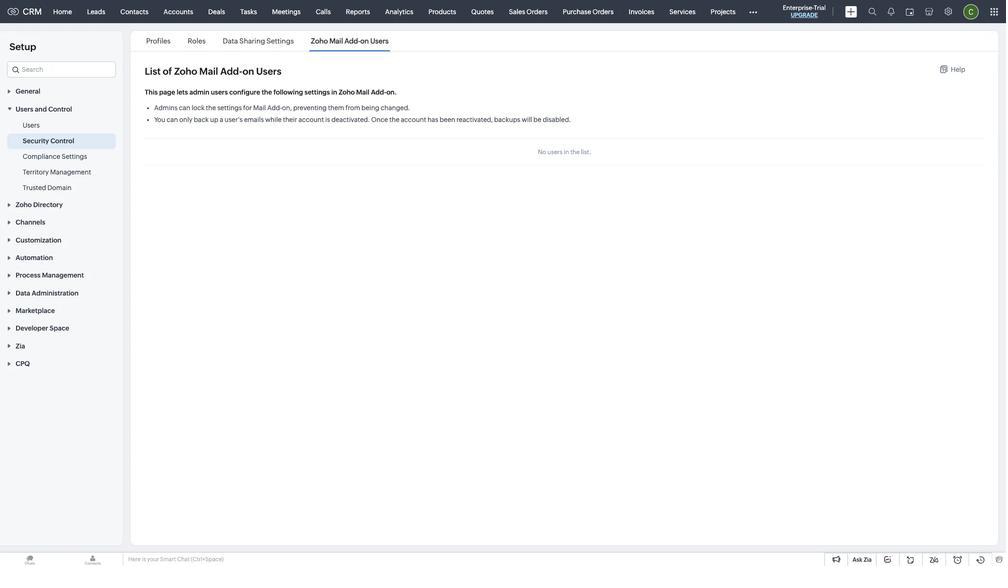 Task type: describe. For each thing, give the bounding box(es) containing it.
settings inside admins can lock the settings for mail add-on, preventing them from being changed. you can only back up a user's emails while their account is deactivated. once the account has been reactivated, backups will be disabled.
[[217, 104, 242, 112]]

quotes
[[471, 8, 494, 15]]

marketplace button
[[0, 302, 123, 319]]

services link
[[662, 0, 703, 23]]

add- up being on the top left
[[371, 88, 386, 96]]

management for process management
[[42, 272, 84, 279]]

projects
[[711, 8, 736, 15]]

users link
[[23, 120, 40, 130]]

products link
[[421, 0, 464, 23]]

once
[[371, 116, 388, 123]]

mail up being on the top left
[[356, 88, 369, 96]]

following
[[273, 88, 303, 96]]

process management
[[16, 272, 84, 279]]

here
[[128, 556, 141, 563]]

territory management
[[23, 168, 91, 176]]

list of zoho mail add-on users
[[145, 66, 281, 77]]

zoho right of
[[174, 66, 197, 77]]

data sharing settings
[[223, 37, 294, 45]]

0 horizontal spatial in
[[331, 88, 337, 96]]

help
[[951, 66, 965, 73]]

accounts link
[[156, 0, 201, 23]]

up
[[210, 116, 218, 123]]

(ctrl+space)
[[191, 556, 224, 563]]

admins
[[154, 104, 178, 112]]

invoices
[[629, 8, 654, 15]]

of
[[163, 66, 172, 77]]

invoices link
[[621, 0, 662, 23]]

zoho mail add-on users
[[311, 37, 389, 45]]

only
[[179, 116, 192, 123]]

trial
[[814, 4, 826, 11]]

settings inside 'link'
[[62, 153, 87, 160]]

orders for sales orders
[[526, 8, 548, 15]]

sales orders
[[509, 8, 548, 15]]

process
[[16, 272, 40, 279]]

signals element
[[882, 0, 900, 23]]

1 vertical spatial on
[[242, 66, 254, 77]]

being
[[362, 104, 379, 112]]

add- down reports
[[344, 37, 360, 45]]

zoho inside zoho directory "dropdown button"
[[16, 201, 32, 209]]

a
[[220, 116, 223, 123]]

meetings link
[[265, 0, 308, 23]]

0 vertical spatial can
[[179, 104, 190, 112]]

lets
[[177, 88, 188, 96]]

contacts link
[[113, 0, 156, 23]]

zia inside zia dropdown button
[[16, 342, 25, 350]]

on,
[[282, 104, 292, 112]]

contacts image
[[63, 553, 122, 566]]

data sharing settings link
[[221, 37, 295, 45]]

while
[[265, 116, 282, 123]]

analytics
[[385, 8, 413, 15]]

here is your smart chat (ctrl+space)
[[128, 556, 224, 563]]

back
[[194, 116, 209, 123]]

on.
[[386, 88, 397, 96]]

admins can lock the settings for mail add-on, preventing them from being changed. you can only back up a user's emails while their account is deactivated. once the account has been reactivated, backups will be disabled.
[[154, 104, 571, 123]]

deals
[[208, 8, 225, 15]]

profiles link
[[145, 37, 172, 45]]

projects link
[[703, 0, 743, 23]]

services
[[669, 8, 696, 15]]

reactivated,
[[457, 116, 493, 123]]

add- up the configure
[[220, 66, 242, 77]]

changed.
[[381, 104, 410, 112]]

space
[[50, 325, 69, 332]]

management for territory management
[[50, 168, 91, 176]]

data administration
[[16, 289, 79, 297]]

0 vertical spatial users
[[211, 88, 228, 96]]

contacts
[[120, 8, 148, 15]]

add- inside admins can lock the settings for mail add-on, preventing them from being changed. you can only back up a user's emails while their account is deactivated. once the account has been reactivated, backups will be disabled.
[[267, 104, 282, 112]]

create menu image
[[845, 6, 857, 17]]

zoho down calls link
[[311, 37, 328, 45]]

backups
[[494, 116, 520, 123]]

calls link
[[308, 0, 338, 23]]

will
[[522, 116, 532, 123]]

chats image
[[0, 553, 60, 566]]

developer space
[[16, 325, 69, 332]]

this page lets admin users configure the following settings in zoho mail add-on.
[[145, 88, 397, 96]]

ask zia
[[853, 557, 872, 563]]

automation
[[16, 254, 53, 262]]

home
[[53, 8, 72, 15]]

customization button
[[0, 231, 123, 249]]

ask
[[853, 557, 862, 563]]

quotes link
[[464, 0, 501, 23]]

zoho up the from
[[339, 88, 355, 96]]

been
[[440, 116, 455, 123]]

trusted domain link
[[23, 183, 71, 192]]

from
[[345, 104, 360, 112]]

1 account from the left
[[298, 116, 324, 123]]

cpq button
[[0, 355, 123, 372]]

list.
[[581, 149, 591, 156]]

sales orders link
[[501, 0, 555, 23]]

you
[[154, 116, 165, 123]]

0 vertical spatial on
[[360, 37, 369, 45]]

data for data sharing settings
[[223, 37, 238, 45]]

2 account from the left
[[401, 116, 426, 123]]

search image
[[868, 8, 876, 16]]

purchase orders link
[[555, 0, 621, 23]]

reports link
[[338, 0, 378, 23]]

page
[[159, 88, 175, 96]]

roles
[[188, 37, 206, 45]]

no users in the list.
[[538, 149, 591, 156]]

trusted
[[23, 184, 46, 191]]

users down analytics link
[[370, 37, 389, 45]]

orders for purchase orders
[[592, 8, 614, 15]]

the left following
[[262, 88, 272, 96]]

upgrade
[[791, 12, 818, 18]]

Search text field
[[8, 62, 115, 77]]

crm
[[23, 7, 42, 17]]

users and control
[[16, 105, 72, 113]]

disabled.
[[543, 116, 571, 123]]



Task type: vqa. For each thing, say whether or not it's contained in the screenshot.
right 'Deals'
no



Task type: locate. For each thing, give the bounding box(es) containing it.
purchase
[[563, 8, 591, 15]]

profiles
[[146, 37, 171, 45]]

security
[[23, 137, 49, 145]]

1 vertical spatial is
[[142, 556, 146, 563]]

0 horizontal spatial can
[[167, 116, 178, 123]]

users right no
[[547, 149, 563, 156]]

management inside process management dropdown button
[[42, 272, 84, 279]]

None field
[[7, 61, 116, 78]]

emails
[[244, 116, 264, 123]]

trusted domain
[[23, 184, 71, 191]]

0 horizontal spatial account
[[298, 116, 324, 123]]

be
[[533, 116, 541, 123]]

calls
[[316, 8, 331, 15]]

search element
[[863, 0, 882, 23]]

zia up cpq
[[16, 342, 25, 350]]

accounts
[[164, 8, 193, 15]]

control inside dropdown button
[[48, 105, 72, 113]]

0 horizontal spatial orders
[[526, 8, 548, 15]]

1 horizontal spatial data
[[223, 37, 238, 45]]

control up compliance settings 'link'
[[50, 137, 74, 145]]

marketplace
[[16, 307, 55, 315]]

1 horizontal spatial settings
[[304, 88, 330, 96]]

control inside region
[[50, 137, 74, 145]]

users
[[211, 88, 228, 96], [547, 149, 563, 156]]

in left list.
[[564, 149, 569, 156]]

management up domain
[[50, 168, 91, 176]]

users up security
[[23, 121, 40, 129]]

settings right sharing
[[267, 37, 294, 45]]

1 horizontal spatial zia
[[864, 557, 872, 563]]

the left list.
[[570, 149, 580, 156]]

2 orders from the left
[[592, 8, 614, 15]]

data administration button
[[0, 284, 123, 302]]

enterprise-trial upgrade
[[783, 4, 826, 18]]

1 horizontal spatial users
[[547, 149, 563, 156]]

general
[[16, 88, 40, 95]]

1 vertical spatial zia
[[864, 557, 872, 563]]

users right admin
[[211, 88, 228, 96]]

zoho mail add-on users link
[[309, 37, 390, 45]]

1 horizontal spatial orders
[[592, 8, 614, 15]]

list containing profiles
[[138, 31, 397, 51]]

tasks
[[240, 8, 257, 15]]

users inside dropdown button
[[16, 105, 33, 113]]

control down general dropdown button on the top left of page
[[48, 105, 72, 113]]

preventing
[[293, 104, 327, 112]]

general button
[[0, 82, 123, 100]]

add- up while
[[267, 104, 282, 112]]

cpq
[[16, 360, 30, 368]]

create menu element
[[840, 0, 863, 23]]

1 vertical spatial can
[[167, 116, 178, 123]]

admin
[[189, 88, 209, 96]]

domain
[[47, 184, 71, 191]]

in up them
[[331, 88, 337, 96]]

in
[[331, 88, 337, 96], [564, 149, 569, 156]]

data inside dropdown button
[[16, 289, 30, 297]]

data for data administration
[[16, 289, 30, 297]]

can up the only
[[179, 104, 190, 112]]

mail right the for
[[253, 104, 266, 112]]

can
[[179, 104, 190, 112], [167, 116, 178, 123]]

compliance settings
[[23, 153, 87, 160]]

0 horizontal spatial settings
[[217, 104, 242, 112]]

users
[[370, 37, 389, 45], [256, 66, 281, 77], [16, 105, 33, 113], [23, 121, 40, 129]]

account down the preventing
[[298, 116, 324, 123]]

developer space button
[[0, 319, 123, 337]]

1 vertical spatial management
[[42, 272, 84, 279]]

them
[[328, 104, 344, 112]]

channels
[[16, 219, 45, 226]]

zoho directory
[[16, 201, 63, 209]]

0 horizontal spatial zia
[[16, 342, 25, 350]]

enterprise-
[[783, 4, 814, 11]]

analytics link
[[378, 0, 421, 23]]

1 vertical spatial users
[[547, 149, 563, 156]]

orders right purchase
[[592, 8, 614, 15]]

is left your
[[142, 556, 146, 563]]

administration
[[32, 289, 79, 297]]

1 horizontal spatial settings
[[267, 37, 294, 45]]

settings up "territory management"
[[62, 153, 87, 160]]

zoho directory button
[[0, 196, 123, 213]]

no
[[538, 149, 546, 156]]

tasks link
[[233, 0, 265, 23]]

your
[[147, 556, 159, 563]]

1 horizontal spatial is
[[325, 116, 330, 123]]

zia
[[16, 342, 25, 350], [864, 557, 872, 563]]

mail up admin
[[199, 66, 218, 77]]

1 horizontal spatial can
[[179, 104, 190, 112]]

is
[[325, 116, 330, 123], [142, 556, 146, 563]]

orders right 'sales'
[[526, 8, 548, 15]]

0 vertical spatial zia
[[16, 342, 25, 350]]

0 horizontal spatial users
[[211, 88, 228, 96]]

their
[[283, 116, 297, 123]]

list
[[138, 31, 397, 51]]

channels button
[[0, 213, 123, 231]]

data down process
[[16, 289, 30, 297]]

orders inside 'link'
[[592, 8, 614, 15]]

for
[[243, 104, 252, 112]]

0 vertical spatial settings
[[267, 37, 294, 45]]

mail
[[329, 37, 343, 45], [199, 66, 218, 77], [356, 88, 369, 96], [253, 104, 266, 112]]

on
[[360, 37, 369, 45], [242, 66, 254, 77]]

the down the changed.
[[389, 116, 399, 123]]

0 vertical spatial control
[[48, 105, 72, 113]]

this
[[145, 88, 158, 96]]

automation button
[[0, 249, 123, 266]]

1 vertical spatial settings
[[217, 104, 242, 112]]

compliance settings link
[[23, 152, 87, 161]]

users up this page lets admin users configure the following settings in zoho mail add-on. at the top left of page
[[256, 66, 281, 77]]

process management button
[[0, 266, 123, 284]]

1 vertical spatial control
[[50, 137, 74, 145]]

security control
[[23, 137, 74, 145]]

lock
[[192, 104, 205, 112]]

purchase orders
[[563, 8, 614, 15]]

smart
[[160, 556, 176, 563]]

zoho up channels
[[16, 201, 32, 209]]

0 vertical spatial is
[[325, 116, 330, 123]]

settings up user's
[[217, 104, 242, 112]]

zoho
[[311, 37, 328, 45], [174, 66, 197, 77], [339, 88, 355, 96], [16, 201, 32, 209]]

0 horizontal spatial settings
[[62, 153, 87, 160]]

mail inside admins can lock the settings for mail add-on, preventing them from being changed. you can only back up a user's emails while their account is deactivated. once the account has been reactivated, backups will be disabled.
[[253, 104, 266, 112]]

1 vertical spatial settings
[[62, 153, 87, 160]]

mail down 'calls'
[[329, 37, 343, 45]]

sharing
[[239, 37, 265, 45]]

is inside admins can lock the settings for mail add-on, preventing them from being changed. you can only back up a user's emails while their account is deactivated. once the account has been reactivated, backups will be disabled.
[[325, 116, 330, 123]]

1 horizontal spatial in
[[564, 149, 569, 156]]

developer
[[16, 325, 48, 332]]

directory
[[33, 201, 63, 209]]

users and control region
[[0, 118, 123, 196]]

profile element
[[958, 0, 984, 23]]

zia right ask on the bottom of the page
[[864, 557, 872, 563]]

home link
[[46, 0, 80, 23]]

the up 'up'
[[206, 104, 216, 112]]

settings up the preventing
[[304, 88, 330, 96]]

calendar image
[[906, 8, 914, 15]]

data left sharing
[[223, 37, 238, 45]]

management inside territory management link
[[50, 168, 91, 176]]

data
[[223, 37, 238, 45], [16, 289, 30, 297]]

signals image
[[888, 8, 894, 16]]

profile image
[[963, 4, 979, 19]]

management up data administration dropdown button
[[42, 272, 84, 279]]

0 vertical spatial data
[[223, 37, 238, 45]]

leads link
[[80, 0, 113, 23]]

deactivated.
[[331, 116, 370, 123]]

0 horizontal spatial is
[[142, 556, 146, 563]]

1 horizontal spatial on
[[360, 37, 369, 45]]

settings
[[267, 37, 294, 45], [62, 153, 87, 160]]

1 vertical spatial in
[[564, 149, 569, 156]]

list
[[145, 66, 161, 77]]

sales
[[509, 8, 525, 15]]

1 orders from the left
[[526, 8, 548, 15]]

can right you on the top
[[167, 116, 178, 123]]

zia button
[[0, 337, 123, 355]]

0 vertical spatial in
[[331, 88, 337, 96]]

user's
[[225, 116, 243, 123]]

account left 'has'
[[401, 116, 426, 123]]

users left and
[[16, 105, 33, 113]]

1 horizontal spatial account
[[401, 116, 426, 123]]

0 horizontal spatial data
[[16, 289, 30, 297]]

0 horizontal spatial on
[[242, 66, 254, 77]]

Other Modules field
[[743, 4, 763, 19]]

is down them
[[325, 116, 330, 123]]

configure
[[229, 88, 260, 96]]

users and control button
[[0, 100, 123, 118]]

roles link
[[186, 37, 207, 45]]

on down reports
[[360, 37, 369, 45]]

on up the configure
[[242, 66, 254, 77]]

0 vertical spatial settings
[[304, 88, 330, 96]]

and
[[35, 105, 47, 113]]

1 vertical spatial data
[[16, 289, 30, 297]]

users inside region
[[23, 121, 40, 129]]

setup
[[9, 41, 36, 52]]

0 vertical spatial management
[[50, 168, 91, 176]]



